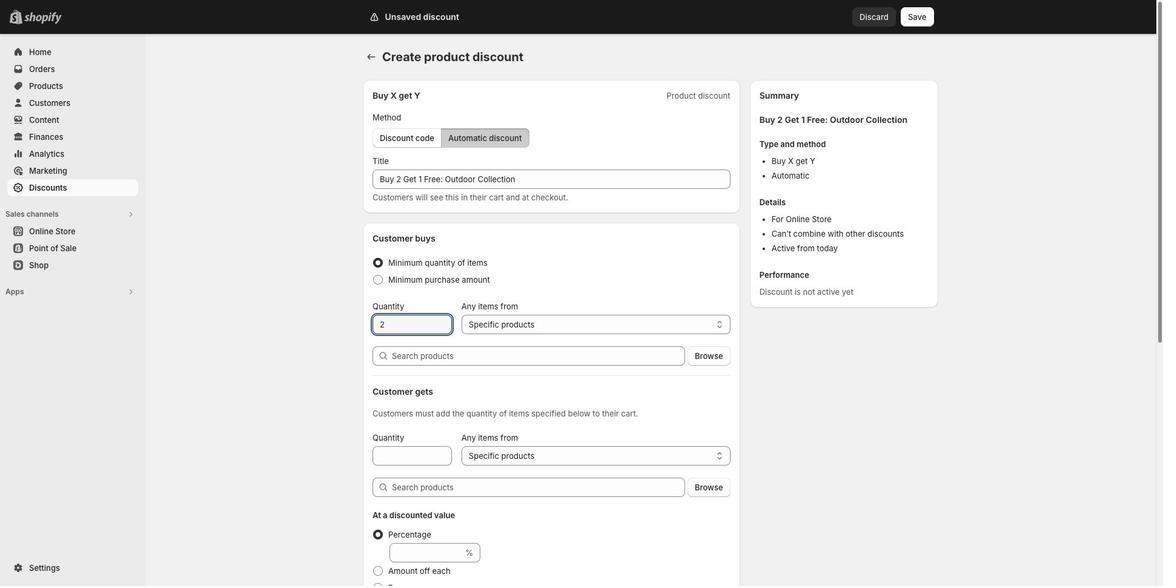 Task type: describe. For each thing, give the bounding box(es) containing it.
Search products text field
[[392, 347, 685, 366]]

Search products text field
[[392, 478, 685, 498]]



Task type: vqa. For each thing, say whether or not it's contained in the screenshot.
the Search customers text field
no



Task type: locate. For each thing, give the bounding box(es) containing it.
None text field
[[373, 170, 731, 189], [373, 315, 452, 335], [373, 447, 452, 466], [373, 170, 731, 189], [373, 315, 452, 335], [373, 447, 452, 466]]

shopify image
[[24, 12, 62, 24]]

None text field
[[390, 544, 463, 563]]



